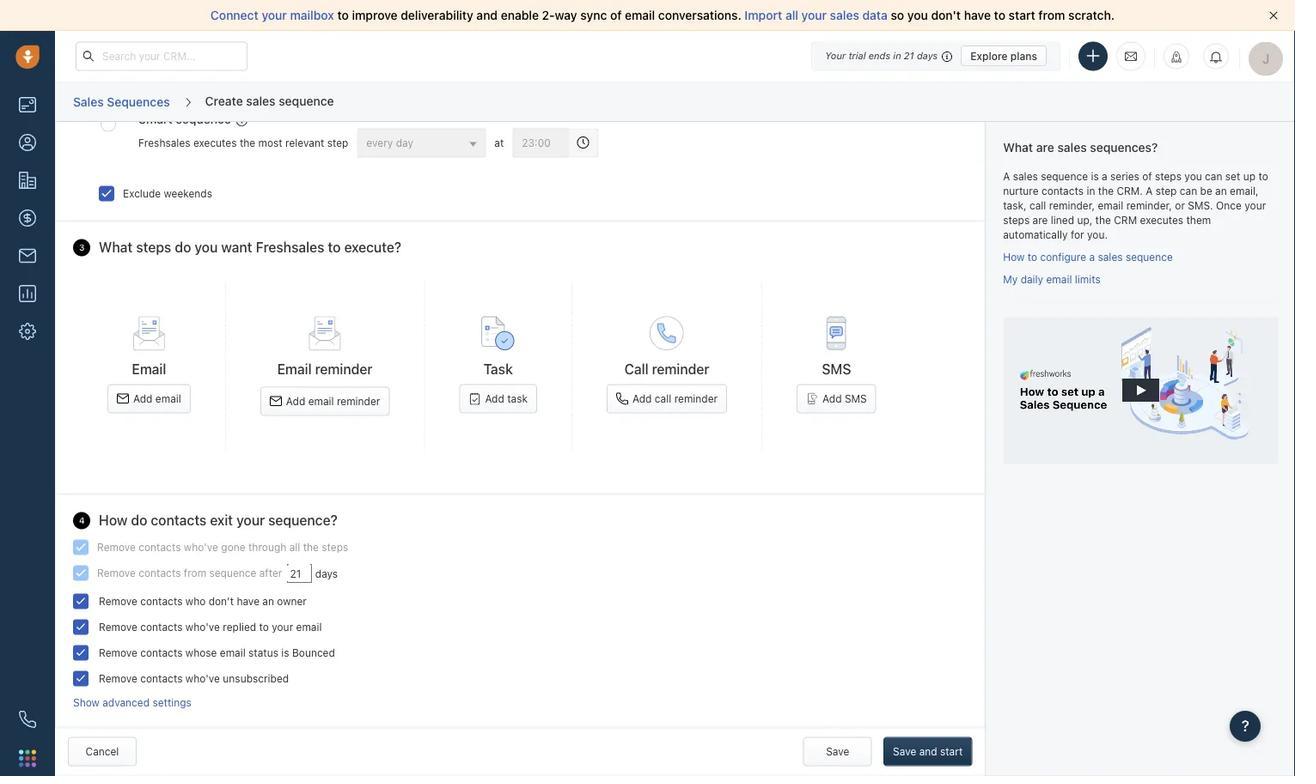 Task type: describe. For each thing, give the bounding box(es) containing it.
ends
[[869, 50, 890, 61]]

to up explore plans link
[[994, 8, 1005, 22]]

the up "you."
[[1095, 214, 1111, 226]]

how do contacts exit your sequence?
[[99, 513, 337, 529]]

add email reminder button
[[260, 387, 390, 417]]

what's new image
[[1170, 51, 1182, 63]]

call inside button
[[655, 393, 671, 405]]

for
[[1071, 229, 1084, 241]]

status
[[248, 648, 278, 660]]

how for how do contacts exit your sequence?
[[99, 513, 127, 529]]

configure
[[1040, 251, 1086, 263]]

explore plans link
[[961, 46, 1047, 66]]

how for how to configure a sales sequence
[[1003, 251, 1025, 263]]

sequences?
[[1090, 141, 1158, 155]]

add email button
[[107, 385, 191, 414]]

at
[[494, 137, 504, 149]]

enable
[[501, 8, 539, 22]]

0 vertical spatial of
[[610, 8, 622, 22]]

your right exit
[[236, 513, 265, 529]]

start inside button
[[940, 747, 963, 759]]

to left execute?
[[328, 240, 341, 256]]

connect your mailbox link
[[210, 8, 337, 22]]

0 vertical spatial start
[[1009, 8, 1035, 22]]

sequence up relevant
[[279, 93, 334, 108]]

nurture
[[1003, 185, 1039, 197]]

who've for gone
[[184, 542, 218, 554]]

data
[[862, 8, 888, 22]]

add sms
[[822, 393, 867, 405]]

your trial ends in 21 days
[[825, 50, 938, 61]]

add email reminder
[[286, 396, 380, 408]]

0 horizontal spatial freshsales
[[138, 137, 190, 149]]

sequence down create
[[176, 113, 231, 127]]

3
[[79, 243, 85, 253]]

connect
[[210, 8, 259, 22]]

contacts for remove contacts whose email status is bounced
[[140, 648, 183, 660]]

task
[[507, 393, 528, 405]]

save button
[[803, 738, 872, 768]]

your left mailbox
[[262, 8, 287, 22]]

email,
[[1230, 185, 1259, 197]]

your up "your"
[[801, 8, 827, 22]]

1 horizontal spatial do
[[175, 240, 191, 256]]

of inside a sales sequence is a series of steps you can set up to nurture contacts in the crm. a step can be an email, task, call reminder, email reminder, or sms. once your steps are lined up, the crm executes them automatically for you.
[[1142, 170, 1152, 182]]

the down 'sequence?'
[[303, 542, 319, 554]]

an inside a sales sequence is a series of steps you can set up to nurture contacts in the crm. a step can be an email, task, call reminder, email reminder, or sms. once your steps are lined up, the crm executes them automatically for you.
[[1215, 185, 1227, 197]]

sequence inside a sales sequence is a series of steps you can set up to nurture contacts in the crm. a step can be an email, task, call reminder, email reminder, or sms. once your steps are lined up, the crm executes them automatically for you.
[[1041, 170, 1088, 182]]

smart sequence
[[138, 113, 231, 127]]

import
[[745, 8, 782, 22]]

improve
[[352, 8, 398, 22]]

is inside a sales sequence is a series of steps you can set up to nurture contacts in the crm. a step can be an email, task, call reminder, email reminder, or sms. once your steps are lined up, the crm executes them automatically for you.
[[1091, 170, 1099, 182]]

be
[[1200, 185, 1212, 197]]

lined
[[1051, 214, 1074, 226]]

what are sales sequences?
[[1003, 141, 1158, 155]]

add for task
[[485, 393, 504, 405]]

add for email
[[133, 393, 153, 405]]

series
[[1110, 170, 1139, 182]]

task
[[483, 361, 513, 378]]

reminder up 'add call reminder'
[[652, 361, 709, 378]]

how to configure a sales sequence
[[1003, 251, 1173, 263]]

remove contacts who don't have an owner
[[99, 596, 307, 608]]

1 vertical spatial a
[[1089, 251, 1095, 263]]

day
[[396, 137, 413, 149]]

0 horizontal spatial have
[[237, 596, 260, 608]]

a inside a sales sequence is a series of steps you can set up to nurture contacts in the crm. a step can be an email, task, call reminder, email reminder, or sms. once your steps are lined up, the crm executes them automatically for you.
[[1102, 170, 1107, 182]]

add sms button
[[797, 385, 876, 414]]

you inside a sales sequence is a series of steps you can set up to nurture contacts in the crm. a step can be an email, task, call reminder, email reminder, or sms. once your steps are lined up, the crm executes them automatically for you.
[[1184, 170, 1202, 182]]

0 horizontal spatial from
[[184, 567, 206, 580]]

scratch.
[[1068, 8, 1115, 22]]

connect your mailbox to improve deliverability and enable 2-way sync of email conversations. import all your sales data so you don't have to start from scratch.
[[210, 8, 1115, 22]]

contacts for remove contacts who don't have an owner
[[140, 596, 183, 608]]

0 vertical spatial sms
[[822, 361, 851, 378]]

your down owner
[[272, 622, 293, 634]]

remove contacts who've replied to your email
[[99, 622, 322, 634]]

email for email reminder
[[277, 361, 312, 378]]

don't
[[209, 596, 234, 608]]

1 horizontal spatial from
[[1038, 8, 1065, 22]]

owner
[[277, 596, 307, 608]]

add call reminder button
[[607, 385, 727, 414]]

remove for remove contacts who've replied to your email
[[99, 622, 137, 634]]

gone
[[221, 542, 245, 554]]

email inside "button"
[[308, 396, 334, 408]]

up,
[[1077, 214, 1092, 226]]

sales inside a sales sequence is a series of steps you can set up to nurture contacts in the crm. a step can be an email, task, call reminder, email reminder, or sms. once your steps are lined up, the crm executes them automatically for you.
[[1013, 170, 1038, 182]]

daily
[[1021, 273, 1043, 285]]

don't
[[931, 8, 961, 22]]

0 horizontal spatial step
[[327, 137, 348, 149]]

whose
[[185, 648, 217, 660]]

remove contacts whose email status is bounced
[[99, 648, 335, 660]]

add task
[[485, 393, 528, 405]]

plans
[[1010, 50, 1037, 62]]

email for email
[[132, 361, 166, 378]]

sales
[[73, 94, 104, 109]]

sales sequences link
[[72, 88, 171, 115]]

save and start
[[893, 747, 963, 759]]

0 vertical spatial you
[[907, 8, 928, 22]]

up
[[1243, 170, 1256, 182]]

remove contacts who've gone through all the steps
[[97, 542, 348, 554]]

every day
[[366, 137, 413, 149]]

contacts for remove contacts who've replied to your email
[[140, 622, 183, 634]]

1 vertical spatial do
[[131, 513, 147, 529]]

sequence down crm
[[1126, 251, 1173, 263]]

exclude weekends
[[123, 188, 212, 200]]

2 vertical spatial you
[[195, 240, 218, 256]]

add for sms
[[822, 393, 842, 405]]

add call reminder
[[632, 393, 718, 405]]

replied
[[223, 622, 256, 634]]

relevant
[[285, 137, 324, 149]]

after
[[259, 567, 282, 580]]

who
[[185, 596, 206, 608]]

sms.
[[1188, 200, 1213, 212]]

limits
[[1075, 273, 1101, 285]]

reminder up add email reminder
[[315, 361, 373, 378]]

remove for remove contacts who've unsubscribed
[[99, 673, 137, 685]]

add task button
[[459, 385, 537, 414]]

execute?
[[344, 240, 401, 256]]

1 horizontal spatial days
[[917, 50, 938, 61]]

sales left the sequences? at top
[[1057, 141, 1087, 155]]

cancel
[[86, 747, 119, 759]]

who've for replied
[[185, 622, 220, 634]]

add for call reminder
[[632, 393, 652, 405]]

sequence down gone
[[209, 567, 256, 580]]

trial
[[848, 50, 866, 61]]

add for email reminder
[[286, 396, 305, 408]]

Search your CRM... text field
[[76, 42, 247, 71]]

freshsales executes the most relevant step
[[138, 137, 348, 149]]

explore
[[970, 50, 1008, 62]]

call reminder
[[624, 361, 709, 378]]

2-
[[542, 8, 555, 22]]

most
[[258, 137, 282, 149]]

advanced
[[102, 697, 150, 709]]

what for what are sales sequences?
[[1003, 141, 1033, 155]]



Task type: vqa. For each thing, say whether or not it's contained in the screenshot.
John
no



Task type: locate. For each thing, give the bounding box(es) containing it.
you right so
[[907, 8, 928, 22]]

sync
[[580, 8, 607, 22]]

21
[[904, 50, 914, 61]]

1 vertical spatial executes
[[1140, 214, 1183, 226]]

0 horizontal spatial is
[[281, 648, 289, 660]]

0 horizontal spatial what
[[99, 240, 133, 256]]

all right import
[[785, 8, 798, 22]]

in
[[893, 50, 901, 61], [1087, 185, 1095, 197]]

save
[[826, 747, 849, 759], [893, 747, 916, 759]]

1 vertical spatial are
[[1033, 214, 1048, 226]]

1 vertical spatial is
[[281, 648, 289, 660]]

0 horizontal spatial an
[[262, 596, 274, 608]]

1 horizontal spatial is
[[1091, 170, 1099, 182]]

4
[[79, 516, 85, 526]]

can up be
[[1205, 170, 1222, 182]]

are up 'automatically'
[[1033, 214, 1048, 226]]

in up up,
[[1087, 185, 1095, 197]]

1 reminder, from the left
[[1049, 200, 1095, 212]]

save for save
[[826, 747, 849, 759]]

sequences
[[107, 94, 170, 109]]

conversations.
[[658, 8, 741, 22]]

0 vertical spatial days
[[917, 50, 938, 61]]

0 vertical spatial a
[[1102, 170, 1107, 182]]

1 vertical spatial an
[[262, 596, 274, 608]]

0 vertical spatial from
[[1038, 8, 1065, 22]]

0 vertical spatial have
[[964, 8, 991, 22]]

reminder inside button
[[674, 393, 718, 405]]

0 vertical spatial and
[[476, 8, 498, 22]]

so
[[891, 8, 904, 22]]

a left series
[[1102, 170, 1107, 182]]

task,
[[1003, 200, 1027, 212]]

do right the 4
[[131, 513, 147, 529]]

step inside a sales sequence is a series of steps you can set up to nurture contacts in the crm. a step can be an email, task, call reminder, email reminder, or sms. once your steps are lined up, the crm executes them automatically for you.
[[1156, 185, 1177, 197]]

0 horizontal spatial all
[[289, 542, 300, 554]]

1 horizontal spatial can
[[1205, 170, 1222, 182]]

you left want
[[195, 240, 218, 256]]

0 horizontal spatial of
[[610, 8, 622, 22]]

1 vertical spatial from
[[184, 567, 206, 580]]

None text field
[[286, 564, 312, 584]]

your inside a sales sequence is a series of steps you can set up to nurture contacts in the crm. a step can be an email, task, call reminder, email reminder, or sms. once your steps are lined up, the crm executes them automatically for you.
[[1245, 200, 1266, 212]]

through
[[248, 542, 286, 554]]

in left the 21
[[893, 50, 901, 61]]

0 vertical spatial executes
[[193, 137, 237, 149]]

an right be
[[1215, 185, 1227, 197]]

the left "most"
[[240, 137, 255, 149]]

show advanced settings link
[[73, 697, 192, 709]]

mailbox
[[290, 8, 334, 22]]

0 vertical spatial do
[[175, 240, 191, 256]]

from left scratch.
[[1038, 8, 1065, 22]]

a up limits
[[1089, 251, 1095, 263]]

create sales sequence
[[205, 93, 334, 108]]

send email image
[[1125, 49, 1137, 63]]

0 horizontal spatial a
[[1089, 251, 1095, 263]]

how up my
[[1003, 251, 1025, 263]]

is right status
[[281, 648, 289, 660]]

steps down the task, on the top right of page
[[1003, 214, 1030, 226]]

0 vertical spatial freshsales
[[138, 137, 190, 149]]

email up the add email reminder "button"
[[277, 361, 312, 378]]

2 save from the left
[[893, 747, 916, 759]]

1 horizontal spatial an
[[1215, 185, 1227, 197]]

add inside "button"
[[286, 396, 305, 408]]

contacts inside a sales sequence is a series of steps you can set up to nurture contacts in the crm. a step can be an email, task, call reminder, email reminder, or sms. once your steps are lined up, the crm executes them automatically for you.
[[1041, 185, 1084, 197]]

an
[[1215, 185, 1227, 197], [262, 596, 274, 608]]

an left owner
[[262, 596, 274, 608]]

1 vertical spatial how
[[99, 513, 127, 529]]

0 vertical spatial are
[[1036, 141, 1054, 155]]

a
[[1102, 170, 1107, 182], [1089, 251, 1095, 263]]

to right up
[[1258, 170, 1268, 182]]

1 horizontal spatial have
[[964, 8, 991, 22]]

add email
[[133, 393, 181, 405]]

what for what steps do you want freshsales to execute?
[[99, 240, 133, 256]]

deliverability
[[401, 8, 473, 22]]

step
[[327, 137, 348, 149], [1156, 185, 1177, 197]]

freshsales down smart
[[138, 137, 190, 149]]

0 horizontal spatial how
[[99, 513, 127, 529]]

0 horizontal spatial days
[[315, 568, 338, 580]]

crm.
[[1117, 185, 1143, 197]]

0 vertical spatial who've
[[184, 542, 218, 554]]

show advanced settings
[[73, 697, 192, 709]]

<span class=" ">sales reps can use this for prospecting and account-based selling e.g. following up with event attendees</span> image
[[235, 115, 247, 127]]

contacts left exit
[[151, 513, 206, 529]]

a right crm.
[[1146, 185, 1153, 197]]

2 horizontal spatial you
[[1184, 170, 1202, 182]]

the
[[240, 137, 255, 149], [1098, 185, 1114, 197], [1095, 214, 1111, 226], [303, 542, 319, 554]]

close image
[[1269, 11, 1278, 20]]

contacts left whose
[[140, 648, 183, 660]]

sales up "nurture"
[[1013, 170, 1038, 182]]

email
[[132, 361, 166, 378], [277, 361, 312, 378]]

1 vertical spatial call
[[655, 393, 671, 405]]

0 horizontal spatial email
[[132, 361, 166, 378]]

email reminder
[[277, 361, 373, 378]]

my daily email limits
[[1003, 273, 1101, 285]]

from up who
[[184, 567, 206, 580]]

save and start button
[[883, 738, 972, 768]]

email inside button
[[155, 393, 181, 405]]

0 vertical spatial how
[[1003, 251, 1025, 263]]

1 horizontal spatial all
[[785, 8, 798, 22]]

who've down whose
[[185, 673, 220, 685]]

and inside button
[[919, 747, 937, 759]]

your
[[825, 50, 846, 61]]

remove for remove contacts from sequence after
[[97, 567, 136, 580]]

have
[[964, 8, 991, 22], [237, 596, 260, 608]]

1 horizontal spatial how
[[1003, 251, 1025, 263]]

remove for remove contacts whose email status is bounced
[[99, 648, 137, 660]]

1 vertical spatial step
[[1156, 185, 1177, 197]]

1 vertical spatial who've
[[185, 622, 220, 634]]

0 horizontal spatial you
[[195, 240, 218, 256]]

0 vertical spatial in
[[893, 50, 901, 61]]

steps down 'sequence?'
[[322, 542, 348, 554]]

of right series
[[1142, 170, 1152, 182]]

1 vertical spatial freshsales
[[256, 240, 324, 256]]

2 reminder, from the left
[[1126, 200, 1172, 212]]

can up or
[[1180, 185, 1197, 197]]

my daily email limits link
[[1003, 273, 1101, 285]]

email inside a sales sequence is a series of steps you can set up to nurture contacts in the crm. a step can be an email, task, call reminder, email reminder, or sms. once your steps are lined up, the crm executes them automatically for you.
[[1098, 200, 1123, 212]]

contacts up the remove contacts who don't have an owner in the left bottom of the page
[[139, 567, 181, 580]]

show
[[73, 697, 100, 709]]

who've up remove contacts from sequence after
[[184, 542, 218, 554]]

call down call reminder
[[655, 393, 671, 405]]

have right 'don't'
[[964, 8, 991, 22]]

0 vertical spatial what
[[1003, 141, 1033, 155]]

contacts left who
[[140, 596, 183, 608]]

0 vertical spatial step
[[327, 137, 348, 149]]

remove for remove contacts who don't have an owner
[[99, 596, 137, 608]]

is
[[1091, 170, 1099, 182], [281, 648, 289, 660]]

sales left data
[[830, 8, 859, 22]]

1 vertical spatial in
[[1087, 185, 1095, 197]]

every
[[366, 137, 393, 149]]

2 email from the left
[[277, 361, 312, 378]]

1 vertical spatial and
[[919, 747, 937, 759]]

executes down or
[[1140, 214, 1183, 226]]

days right the 21
[[917, 50, 938, 61]]

None text field
[[512, 129, 568, 158]]

1 save from the left
[[826, 747, 849, 759]]

are inside a sales sequence is a series of steps you can set up to nurture contacts in the crm. a step can be an email, task, call reminder, email reminder, or sms. once your steps are lined up, the crm executes them automatically for you.
[[1033, 214, 1048, 226]]

1 horizontal spatial save
[[893, 747, 916, 759]]

contacts for remove contacts who've unsubscribed
[[140, 673, 183, 685]]

remove for remove contacts who've gone through all the steps
[[97, 542, 136, 554]]

freshsales right want
[[256, 240, 324, 256]]

0 vertical spatial a
[[1003, 170, 1010, 182]]

freshsales
[[138, 137, 190, 149], [256, 240, 324, 256]]

want
[[221, 240, 252, 256]]

0 horizontal spatial a
[[1003, 170, 1010, 182]]

1 vertical spatial you
[[1184, 170, 1202, 182]]

create
[[205, 93, 243, 108]]

0 horizontal spatial in
[[893, 50, 901, 61]]

in inside a sales sequence is a series of steps you can set up to nurture contacts in the crm. a step can be an email, task, call reminder, email reminder, or sms. once your steps are lined up, the crm executes them automatically for you.
[[1087, 185, 1095, 197]]

1 vertical spatial sms
[[845, 393, 867, 405]]

steps down exclude
[[136, 240, 171, 256]]

1 horizontal spatial you
[[907, 8, 928, 22]]

set
[[1225, 170, 1240, 182]]

is left series
[[1091, 170, 1099, 182]]

to right replied
[[259, 622, 269, 634]]

what
[[1003, 141, 1033, 155], [99, 240, 133, 256]]

sms inside button
[[845, 393, 867, 405]]

all right through
[[289, 542, 300, 554]]

0 horizontal spatial executes
[[193, 137, 237, 149]]

1 horizontal spatial and
[[919, 747, 937, 759]]

save for save and start
[[893, 747, 916, 759]]

0 horizontal spatial call
[[655, 393, 671, 405]]

1 vertical spatial what
[[99, 240, 133, 256]]

0 horizontal spatial can
[[1180, 185, 1197, 197]]

how to configure a sales sequence link
[[1003, 251, 1173, 263]]

start
[[1009, 8, 1035, 22], [940, 747, 963, 759]]

1 vertical spatial have
[[237, 596, 260, 608]]

exclude
[[123, 188, 161, 200]]

of right sync
[[610, 8, 622, 22]]

1 email from the left
[[132, 361, 166, 378]]

1 vertical spatial can
[[1180, 185, 1197, 197]]

sales down "you."
[[1098, 251, 1123, 263]]

1 horizontal spatial in
[[1087, 185, 1095, 197]]

freshworks switcher image
[[19, 750, 36, 768]]

how right the 4
[[99, 513, 127, 529]]

reminder, up lined
[[1049, 200, 1095, 212]]

a sales sequence is a series of steps you can set up to nurture contacts in the crm. a step can be an email, task, call reminder, email reminder, or sms. once your steps are lined up, the crm executes them automatically for you.
[[1003, 170, 1268, 241]]

reminder down the email reminder
[[337, 396, 380, 408]]

2 vertical spatial who've
[[185, 673, 220, 685]]

who've
[[184, 542, 218, 554], [185, 622, 220, 634], [185, 673, 220, 685]]

1 vertical spatial a
[[1146, 185, 1153, 197]]

0 vertical spatial call
[[1029, 200, 1046, 212]]

reminder down call reminder
[[674, 393, 718, 405]]

remove contacts from sequence after
[[97, 567, 282, 580]]

sms
[[822, 361, 851, 378], [845, 393, 867, 405]]

0 horizontal spatial and
[[476, 8, 498, 22]]

0 horizontal spatial do
[[131, 513, 147, 529]]

who've down the remove contacts who don't have an owner in the left bottom of the page
[[185, 622, 220, 634]]

smart
[[138, 113, 173, 127]]

a up "nurture"
[[1003, 170, 1010, 182]]

step right relevant
[[327, 137, 348, 149]]

0 horizontal spatial start
[[940, 747, 963, 759]]

you
[[907, 8, 928, 22], [1184, 170, 1202, 182], [195, 240, 218, 256]]

1 vertical spatial all
[[289, 542, 300, 554]]

to inside a sales sequence is a series of steps you can set up to nurture contacts in the crm. a step can be an email, task, call reminder, email reminder, or sms. once your steps are lined up, the crm executes them automatically for you.
[[1258, 170, 1268, 182]]

1 horizontal spatial what
[[1003, 141, 1033, 155]]

1 horizontal spatial executes
[[1140, 214, 1183, 226]]

1 horizontal spatial step
[[1156, 185, 1177, 197]]

contacts up lined
[[1041, 185, 1084, 197]]

email
[[625, 8, 655, 22], [1098, 200, 1123, 212], [1046, 273, 1072, 285], [155, 393, 181, 405], [308, 396, 334, 408], [296, 622, 322, 634], [220, 648, 246, 660]]

sales up <span class=" ">sales reps can use this for prospecting and account-based selling e.g. following up with event attendees</span> icon
[[246, 93, 275, 108]]

contacts down the remove contacts who don't have an owner in the left bottom of the page
[[140, 622, 183, 634]]

0 vertical spatial can
[[1205, 170, 1222, 182]]

1 horizontal spatial a
[[1102, 170, 1107, 182]]

them
[[1186, 214, 1211, 226]]

0 vertical spatial is
[[1091, 170, 1099, 182]]

1 vertical spatial days
[[315, 568, 338, 580]]

have right don't on the left
[[237, 596, 260, 608]]

1 horizontal spatial call
[[1029, 200, 1046, 212]]

executes down <span class=" ">sales reps can use this for prospecting and account-based selling e.g. following up with event attendees</span> icon
[[193, 137, 237, 149]]

0 vertical spatial an
[[1215, 185, 1227, 197]]

are up "nurture"
[[1036, 141, 1054, 155]]

your down email,
[[1245, 200, 1266, 212]]

steps up or
[[1155, 170, 1182, 182]]

way
[[555, 8, 577, 22]]

phone image
[[19, 712, 36, 729]]

executes inside a sales sequence is a series of steps you can set up to nurture contacts in the crm. a step can be an email, task, call reminder, email reminder, or sms. once your steps are lined up, the crm executes them automatically for you.
[[1140, 214, 1183, 226]]

1 horizontal spatial email
[[277, 361, 312, 378]]

0 horizontal spatial reminder,
[[1049, 200, 1095, 212]]

1 vertical spatial of
[[1142, 170, 1152, 182]]

0 vertical spatial all
[[785, 8, 798, 22]]

my
[[1003, 273, 1018, 285]]

0 horizontal spatial save
[[826, 747, 849, 759]]

1 horizontal spatial of
[[1142, 170, 1152, 182]]

cancel button
[[68, 738, 137, 768]]

email up add email button
[[132, 361, 166, 378]]

the left crm.
[[1098, 185, 1114, 197]]

1 horizontal spatial freshsales
[[256, 240, 324, 256]]

remove
[[97, 542, 136, 554], [97, 567, 136, 580], [99, 596, 137, 608], [99, 622, 137, 634], [99, 648, 137, 660], [99, 673, 137, 685]]

who've for unsubscribed
[[185, 673, 220, 685]]

settings
[[152, 697, 192, 709]]

contacts for remove contacts who've gone through all the steps
[[139, 542, 181, 554]]

call inside a sales sequence is a series of steps you can set up to nurture contacts in the crm. a step can be an email, task, call reminder, email reminder, or sms. once your steps are lined up, the crm executes them automatically for you.
[[1029, 200, 1046, 212]]

step up or
[[1156, 185, 1177, 197]]

exit
[[210, 513, 233, 529]]

reminder, down crm.
[[1126, 200, 1172, 212]]

you up be
[[1184, 170, 1202, 182]]

days right the after
[[315, 568, 338, 580]]

contacts up settings
[[140, 673, 183, 685]]

once
[[1216, 200, 1242, 212]]

to right mailbox
[[337, 8, 349, 22]]

reminder inside "button"
[[337, 396, 380, 408]]

1 horizontal spatial start
[[1009, 8, 1035, 22]]

sequence down what are sales sequences?
[[1041, 170, 1088, 182]]

all
[[785, 8, 798, 22], [289, 542, 300, 554]]

phone element
[[10, 703, 45, 737]]

unsubscribed
[[223, 673, 289, 685]]

call down "nurture"
[[1029, 200, 1046, 212]]

what up "nurture"
[[1003, 141, 1033, 155]]

bounced
[[292, 648, 335, 660]]

do left want
[[175, 240, 191, 256]]

contacts up remove contacts from sequence after
[[139, 542, 181, 554]]

1 vertical spatial start
[[940, 747, 963, 759]]

import all your sales data link
[[745, 8, 891, 22]]

contacts for remove contacts from sequence after
[[139, 567, 181, 580]]

steps
[[1155, 170, 1182, 182], [1003, 214, 1030, 226], [136, 240, 171, 256], [322, 542, 348, 554]]

you.
[[1087, 229, 1108, 241]]

1 horizontal spatial reminder,
[[1126, 200, 1172, 212]]

1 horizontal spatial a
[[1146, 185, 1153, 197]]

to up daily
[[1027, 251, 1037, 263]]

what right 3
[[99, 240, 133, 256]]



